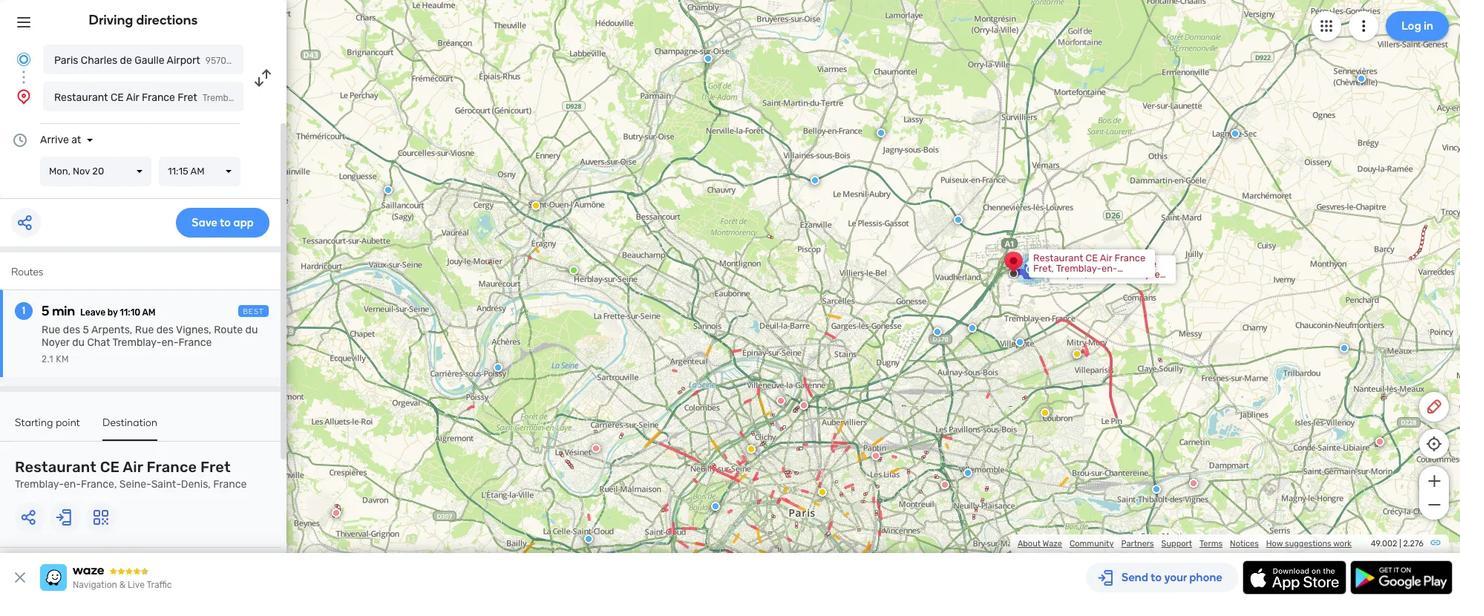 Task type: vqa. For each thing, say whether or not it's contained in the screenshot.
CE corresponding to Restaurant CE Air France Fret
yes



Task type: describe. For each thing, give the bounding box(es) containing it.
work
[[1334, 539, 1352, 549]]

about waze link
[[1018, 539, 1063, 549]]

noyer
[[42, 336, 70, 349]]

2 des from the left
[[156, 324, 174, 336]]

partners
[[1122, 539, 1155, 549]]

am inside 5 min leave by 11:10 am
[[142, 307, 156, 318]]

support link
[[1162, 539, 1193, 549]]

vignes,
[[176, 324, 212, 336]]

terms
[[1200, 539, 1223, 549]]

0 horizontal spatial road closed image
[[777, 397, 786, 406]]

current location image
[[15, 51, 33, 68]]

navigation & live traffic
[[73, 580, 172, 590]]

mon,
[[49, 166, 70, 177]]

france, inside the paris charles de gaulle airport, 95700 roissy-en- france, france
[[1055, 279, 1088, 290]]

notices
[[1231, 539, 1259, 549]]

driving
[[89, 12, 133, 28]]

11:15 am
[[168, 166, 205, 177]]

point
[[56, 417, 80, 429]]

2.1
[[42, 354, 53, 365]]

notices link
[[1231, 539, 1259, 549]]

0 horizontal spatial hazard image
[[532, 201, 541, 210]]

starting point
[[15, 417, 80, 429]]

de for airport
[[120, 54, 132, 67]]

arrive
[[40, 134, 69, 146]]

rue des 5 arpents, rue des vignes, route du noyer du chat tremblay-en-france 2.1 km
[[42, 324, 258, 365]]

airport,
[[1055, 269, 1088, 280]]

about
[[1018, 539, 1041, 549]]

0 horizontal spatial du
[[72, 336, 85, 349]]

seine-
[[119, 478, 151, 491]]

ce for restaurant ce air france fret tremblay-en-france, seine-saint-denis, france
[[100, 458, 120, 476]]

charles for paris charles de gaulle airport, 95700 roissy-en- france, france
[[1079, 258, 1113, 270]]

20
[[92, 166, 104, 177]]

0 horizontal spatial 5
[[42, 303, 49, 319]]

paris charles de gaulle airport
[[54, 54, 200, 67]]

france inside "rue des 5 arpents, rue des vignes, route du noyer du chat tremblay-en-france 2.1 km"
[[179, 336, 212, 349]]

link image
[[1430, 537, 1442, 549]]

france, inside restaurant ce air france fret tremblay-en-france, seine-saint-denis, france
[[81, 478, 117, 491]]

terms link
[[1200, 539, 1223, 549]]

|
[[1400, 539, 1402, 549]]

1
[[22, 305, 25, 317]]

gaulle for airport,
[[1129, 258, 1157, 270]]

paris charles de gaulle airport button
[[43, 45, 244, 74]]

leave
[[80, 307, 106, 318]]

2 horizontal spatial hazard image
[[1041, 408, 1050, 417]]

tremblay- inside restaurant ce air france fret tremblay-en-france, seine-saint-denis, france
[[15, 478, 64, 491]]

support
[[1162, 539, 1193, 549]]

starting point button
[[15, 417, 80, 440]]

driving directions
[[89, 12, 198, 28]]

at
[[71, 134, 81, 146]]

restaurant ce air france fret button
[[43, 82, 244, 111]]

air for restaurant ce air france fret
[[126, 91, 139, 104]]

destination button
[[103, 417, 158, 441]]

de for airport,
[[1116, 258, 1127, 270]]

how suggestions work link
[[1267, 539, 1352, 549]]

5 min leave by 11:10 am
[[42, 303, 156, 319]]

chit chat image
[[570, 266, 579, 275]]

am inside list box
[[191, 166, 205, 177]]

min
[[52, 303, 75, 319]]

paris for paris charles de gaulle airport, 95700 roissy-en- france, france
[[1055, 258, 1077, 270]]

fret for restaurant ce air france fret
[[178, 91, 197, 104]]

49.002
[[1372, 539, 1398, 549]]

zoom out image
[[1426, 496, 1444, 514]]

en- inside restaurant ce air france fret tremblay-en-france, seine-saint-denis, france
[[64, 478, 81, 491]]

mon, nov 20 list box
[[40, 157, 152, 186]]

5 inside "rue des 5 arpents, rue des vignes, route du noyer du chat tremblay-en-france 2.1 km"
[[83, 324, 89, 336]]

gaulle for airport
[[135, 54, 165, 67]]

mon, nov 20
[[49, 166, 104, 177]]

suggestions
[[1286, 539, 1332, 549]]

clock image
[[11, 131, 29, 149]]



Task type: locate. For each thing, give the bounding box(es) containing it.
11:10
[[120, 307, 140, 318]]

0 vertical spatial en-
[[1155, 269, 1171, 280]]

rue down 11:10
[[135, 324, 154, 336]]

1 vertical spatial gaulle
[[1129, 258, 1157, 270]]

am right 11:15
[[191, 166, 205, 177]]

france,
[[1055, 279, 1088, 290], [81, 478, 117, 491]]

0 horizontal spatial des
[[63, 324, 80, 336]]

2 vertical spatial hazard image
[[747, 445, 756, 454]]

0 horizontal spatial rue
[[42, 324, 60, 336]]

2 vertical spatial en-
[[64, 478, 81, 491]]

france, left "seine-" on the bottom of page
[[81, 478, 117, 491]]

traffic
[[147, 580, 172, 590]]

france up the "saint-"
[[147, 458, 197, 476]]

du
[[246, 324, 258, 336], [72, 336, 85, 349]]

1 vertical spatial 5
[[83, 324, 89, 336]]

air down paris charles de gaulle airport
[[126, 91, 139, 104]]

rue
[[42, 324, 60, 336], [135, 324, 154, 336]]

1 horizontal spatial charles
[[1079, 258, 1113, 270]]

directions
[[136, 12, 198, 28]]

1 horizontal spatial en-
[[161, 336, 179, 349]]

0 vertical spatial charles
[[81, 54, 117, 67]]

ce inside button
[[111, 91, 124, 104]]

1 vertical spatial charles
[[1079, 258, 1113, 270]]

gaulle left airport
[[135, 54, 165, 67]]

fret inside restaurant ce air france fret tremblay-en-france, seine-saint-denis, france
[[201, 458, 231, 476]]

1 vertical spatial hazard image
[[1041, 408, 1050, 417]]

rue down min
[[42, 324, 60, 336]]

gaulle right 95700
[[1129, 258, 1157, 270]]

air
[[126, 91, 139, 104], [123, 458, 143, 476]]

air up "seine-" on the bottom of page
[[123, 458, 143, 476]]

0 vertical spatial 5
[[42, 303, 49, 319]]

2 rue from the left
[[135, 324, 154, 336]]

france inside button
[[142, 91, 175, 104]]

0 vertical spatial hazard image
[[532, 201, 541, 210]]

pencil image
[[1426, 398, 1444, 416]]

de right airport,
[[1116, 258, 1127, 270]]

49.002 | 2.276
[[1372, 539, 1425, 549]]

police image
[[704, 54, 713, 63], [1231, 129, 1240, 138], [384, 186, 393, 195], [954, 215, 963, 224], [969, 324, 977, 333], [1016, 338, 1025, 347], [964, 469, 973, 478], [1153, 485, 1162, 494], [712, 502, 720, 511], [585, 535, 593, 544]]

95700
[[1091, 269, 1119, 280]]

am right 11:10
[[142, 307, 156, 318]]

0 vertical spatial de
[[120, 54, 132, 67]]

paris inside button
[[54, 54, 78, 67]]

restaurant ce air france fret
[[54, 91, 197, 104]]

charles for paris charles de gaulle airport
[[81, 54, 117, 67]]

0 vertical spatial fret
[[178, 91, 197, 104]]

navigation
[[73, 580, 117, 590]]

paris inside the paris charles de gaulle airport, 95700 roissy-en- france, france
[[1055, 258, 1077, 270]]

zoom in image
[[1426, 472, 1444, 490]]

1 vertical spatial france,
[[81, 478, 117, 491]]

route
[[214, 324, 243, 336]]

1 vertical spatial hazard image
[[818, 488, 827, 497]]

0 horizontal spatial tremblay-
[[15, 478, 64, 491]]

chat
[[87, 336, 110, 349]]

1 vertical spatial restaurant
[[15, 458, 97, 476]]

ce inside restaurant ce air france fret tremblay-en-france, seine-saint-denis, france
[[100, 458, 120, 476]]

1 horizontal spatial 5
[[83, 324, 89, 336]]

hazard image
[[1073, 350, 1082, 359], [818, 488, 827, 497]]

paris
[[54, 54, 78, 67], [1055, 258, 1077, 270]]

2 horizontal spatial en-
[[1155, 269, 1171, 280]]

paris left 95700
[[1055, 258, 1077, 270]]

ce up "seine-" on the bottom of page
[[100, 458, 120, 476]]

en- right arpents, at the bottom left
[[161, 336, 179, 349]]

fret inside restaurant ce air france fret button
[[178, 91, 197, 104]]

road closed image
[[800, 401, 809, 410], [592, 444, 601, 453], [872, 452, 881, 460], [941, 481, 950, 489], [332, 509, 341, 518]]

how
[[1267, 539, 1284, 549]]

gaulle inside the paris charles de gaulle airport, 95700 roissy-en- france, france
[[1129, 258, 1157, 270]]

charles inside the paris charles de gaulle airport, 95700 roissy-en- france, france
[[1079, 258, 1113, 270]]

france inside the paris charles de gaulle airport, 95700 roissy-en- france, france
[[1090, 279, 1121, 290]]

1 horizontal spatial des
[[156, 324, 174, 336]]

road closed image
[[777, 397, 786, 406], [1376, 437, 1385, 446], [1190, 479, 1199, 488]]

0 horizontal spatial de
[[120, 54, 132, 67]]

fret down airport
[[178, 91, 197, 104]]

km
[[56, 354, 69, 365]]

5 down the leave
[[83, 324, 89, 336]]

0 horizontal spatial hazard image
[[818, 488, 827, 497]]

about waze community partners support terms notices how suggestions work
[[1018, 539, 1352, 549]]

des down min
[[63, 324, 80, 336]]

en-
[[1155, 269, 1171, 280], [161, 336, 179, 349], [64, 478, 81, 491]]

x image
[[11, 569, 29, 587]]

routes
[[11, 266, 43, 279]]

11:15 am list box
[[159, 157, 241, 186]]

arrive at
[[40, 134, 81, 146]]

am
[[191, 166, 205, 177], [142, 307, 156, 318]]

0 horizontal spatial gaulle
[[135, 54, 165, 67]]

1 horizontal spatial tremblay-
[[112, 336, 161, 349]]

11:15
[[168, 166, 188, 177]]

charles down 'driving'
[[81, 54, 117, 67]]

destination
[[103, 417, 158, 429]]

des left vignes,
[[156, 324, 174, 336]]

ce for restaurant ce air france fret
[[111, 91, 124, 104]]

0 horizontal spatial am
[[142, 307, 156, 318]]

1 horizontal spatial hazard image
[[747, 445, 756, 454]]

community link
[[1070, 539, 1114, 549]]

live
[[128, 580, 145, 590]]

1 horizontal spatial de
[[1116, 258, 1127, 270]]

france right denis,
[[213, 478, 247, 491]]

fret for restaurant ce air france fret tremblay-en-france, seine-saint-denis, france
[[201, 458, 231, 476]]

partners link
[[1122, 539, 1155, 549]]

1 vertical spatial de
[[1116, 258, 1127, 270]]

0 vertical spatial road closed image
[[777, 397, 786, 406]]

2 vertical spatial road closed image
[[1190, 479, 1199, 488]]

air inside button
[[126, 91, 139, 104]]

france left route
[[179, 336, 212, 349]]

de inside the paris charles de gaulle airport, 95700 roissy-en- france, france
[[1116, 258, 1127, 270]]

fret
[[178, 91, 197, 104], [201, 458, 231, 476]]

air inside restaurant ce air france fret tremblay-en-france, seine-saint-denis, france
[[123, 458, 143, 476]]

best
[[243, 307, 264, 316]]

de up restaurant ce air france fret at the left top of the page
[[120, 54, 132, 67]]

restaurant for restaurant ce air france fret tremblay-en-france, seine-saint-denis, france
[[15, 458, 97, 476]]

restaurant up at at the left
[[54, 91, 108, 104]]

1 vertical spatial air
[[123, 458, 143, 476]]

waze
[[1043, 539, 1063, 549]]

charles
[[81, 54, 117, 67], [1079, 258, 1113, 270]]

charles left the roissy-
[[1079, 258, 1113, 270]]

nov
[[73, 166, 90, 177]]

paris right current location icon at the top of page
[[54, 54, 78, 67]]

1 horizontal spatial fret
[[201, 458, 231, 476]]

ce down paris charles de gaulle airport
[[111, 91, 124, 104]]

0 vertical spatial air
[[126, 91, 139, 104]]

1 vertical spatial tremblay-
[[15, 478, 64, 491]]

en- inside the paris charles de gaulle airport, 95700 roissy-en- france, france
[[1155, 269, 1171, 280]]

air for restaurant ce air france fret tremblay-en-france, seine-saint-denis, france
[[123, 458, 143, 476]]

tremblay- down 11:10
[[112, 336, 161, 349]]

0 horizontal spatial fret
[[178, 91, 197, 104]]

1 horizontal spatial road closed image
[[1190, 479, 1199, 488]]

restaurant inside restaurant ce air france fret tremblay-en-france, seine-saint-denis, france
[[15, 458, 97, 476]]

restaurant down starting point button
[[15, 458, 97, 476]]

1 rue from the left
[[42, 324, 60, 336]]

5 left min
[[42, 303, 49, 319]]

5
[[42, 303, 49, 319], [83, 324, 89, 336]]

du left chat
[[72, 336, 85, 349]]

france left the roissy-
[[1090, 279, 1121, 290]]

0 vertical spatial ce
[[111, 91, 124, 104]]

0 vertical spatial france,
[[1055, 279, 1088, 290]]

restaurant inside restaurant ce air france fret button
[[54, 91, 108, 104]]

0 vertical spatial gaulle
[[135, 54, 165, 67]]

1 des from the left
[[63, 324, 80, 336]]

en- inside "rue des 5 arpents, rue des vignes, route du noyer du chat tremblay-en-france 2.1 km"
[[161, 336, 179, 349]]

2.276
[[1404, 539, 1425, 549]]

1 vertical spatial road closed image
[[1376, 437, 1385, 446]]

2 horizontal spatial road closed image
[[1376, 437, 1385, 446]]

tremblay- down starting point button
[[15, 478, 64, 491]]

en- right 95700
[[1155, 269, 1171, 280]]

0 vertical spatial hazard image
[[1073, 350, 1082, 359]]

starting
[[15, 417, 53, 429]]

1 vertical spatial am
[[142, 307, 156, 318]]

1 horizontal spatial rue
[[135, 324, 154, 336]]

0 vertical spatial am
[[191, 166, 205, 177]]

1 horizontal spatial paris
[[1055, 258, 1077, 270]]

paris for paris charles de gaulle airport
[[54, 54, 78, 67]]

1 vertical spatial en-
[[161, 336, 179, 349]]

hazard image
[[532, 201, 541, 210], [1041, 408, 1050, 417], [747, 445, 756, 454]]

police image
[[1358, 74, 1367, 83], [877, 128, 886, 137], [811, 176, 820, 185], [934, 328, 943, 336], [1341, 344, 1350, 353], [494, 363, 503, 372]]

1 vertical spatial ce
[[100, 458, 120, 476]]

1 vertical spatial fret
[[201, 458, 231, 476]]

1 horizontal spatial am
[[191, 166, 205, 177]]

france, left 95700
[[1055, 279, 1088, 290]]

france down the paris charles de gaulle airport button on the left top
[[142, 91, 175, 104]]

arpents,
[[91, 324, 132, 336]]

roissy-
[[1122, 269, 1155, 280]]

location image
[[15, 88, 33, 105]]

airport
[[167, 54, 200, 67]]

tremblay- inside "rue des 5 arpents, rue des vignes, route du noyer du chat tremblay-en-france 2.1 km"
[[112, 336, 161, 349]]

&
[[119, 580, 126, 590]]

restaurant for restaurant ce air france fret
[[54, 91, 108, 104]]

denis,
[[181, 478, 211, 491]]

france
[[142, 91, 175, 104], [1090, 279, 1121, 290], [179, 336, 212, 349], [147, 458, 197, 476], [213, 478, 247, 491]]

saint-
[[151, 478, 181, 491]]

fret up denis,
[[201, 458, 231, 476]]

des
[[63, 324, 80, 336], [156, 324, 174, 336]]

de inside button
[[120, 54, 132, 67]]

0 vertical spatial tremblay-
[[112, 336, 161, 349]]

restaurant
[[54, 91, 108, 104], [15, 458, 97, 476]]

restaurant ce air france fret tremblay-en-france, seine-saint-denis, france
[[15, 458, 247, 491]]

tremblay-
[[112, 336, 161, 349], [15, 478, 64, 491]]

0 horizontal spatial paris
[[54, 54, 78, 67]]

1 horizontal spatial hazard image
[[1073, 350, 1082, 359]]

1 vertical spatial paris
[[1055, 258, 1077, 270]]

ce
[[111, 91, 124, 104], [100, 458, 120, 476]]

1 horizontal spatial gaulle
[[1129, 258, 1157, 270]]

0 vertical spatial restaurant
[[54, 91, 108, 104]]

paris charles de gaulle airport, 95700 roissy-en- france, france
[[1055, 258, 1171, 290]]

0 horizontal spatial en-
[[64, 478, 81, 491]]

0 vertical spatial paris
[[54, 54, 78, 67]]

du down best
[[246, 324, 258, 336]]

gaulle
[[135, 54, 165, 67], [1129, 258, 1157, 270]]

0 horizontal spatial france,
[[81, 478, 117, 491]]

gaulle inside button
[[135, 54, 165, 67]]

de
[[120, 54, 132, 67], [1116, 258, 1127, 270]]

community
[[1070, 539, 1114, 549]]

by
[[108, 307, 118, 318]]

en- down starting point button
[[64, 478, 81, 491]]

charles inside the paris charles de gaulle airport button
[[81, 54, 117, 67]]

1 horizontal spatial du
[[246, 324, 258, 336]]

1 horizontal spatial france,
[[1055, 279, 1088, 290]]

0 horizontal spatial charles
[[81, 54, 117, 67]]



